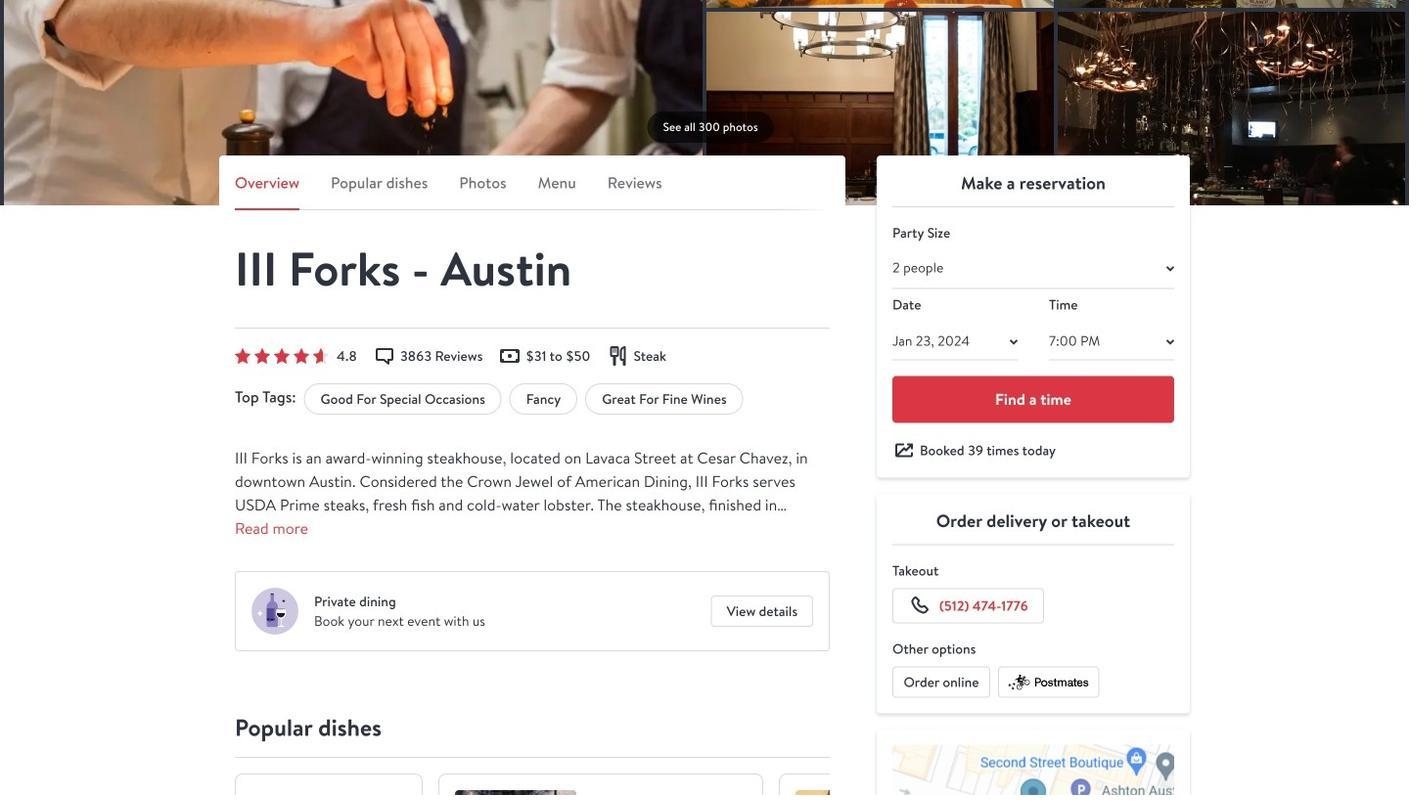Task type: describe. For each thing, give the bounding box(es) containing it.
private dining image
[[252, 588, 299, 635]]

google map for iii forks - austin image
[[893, 746, 1175, 796]]



Task type: locate. For each thing, give the bounding box(es) containing it.
logo image for postmates image
[[1007, 673, 1091, 693]]

4.8 stars image
[[235, 349, 329, 364]]

tab list
[[235, 171, 830, 210]]



Task type: vqa. For each thing, say whether or not it's contained in the screenshot.
Search all reviews "SEARCH BOX"
no



